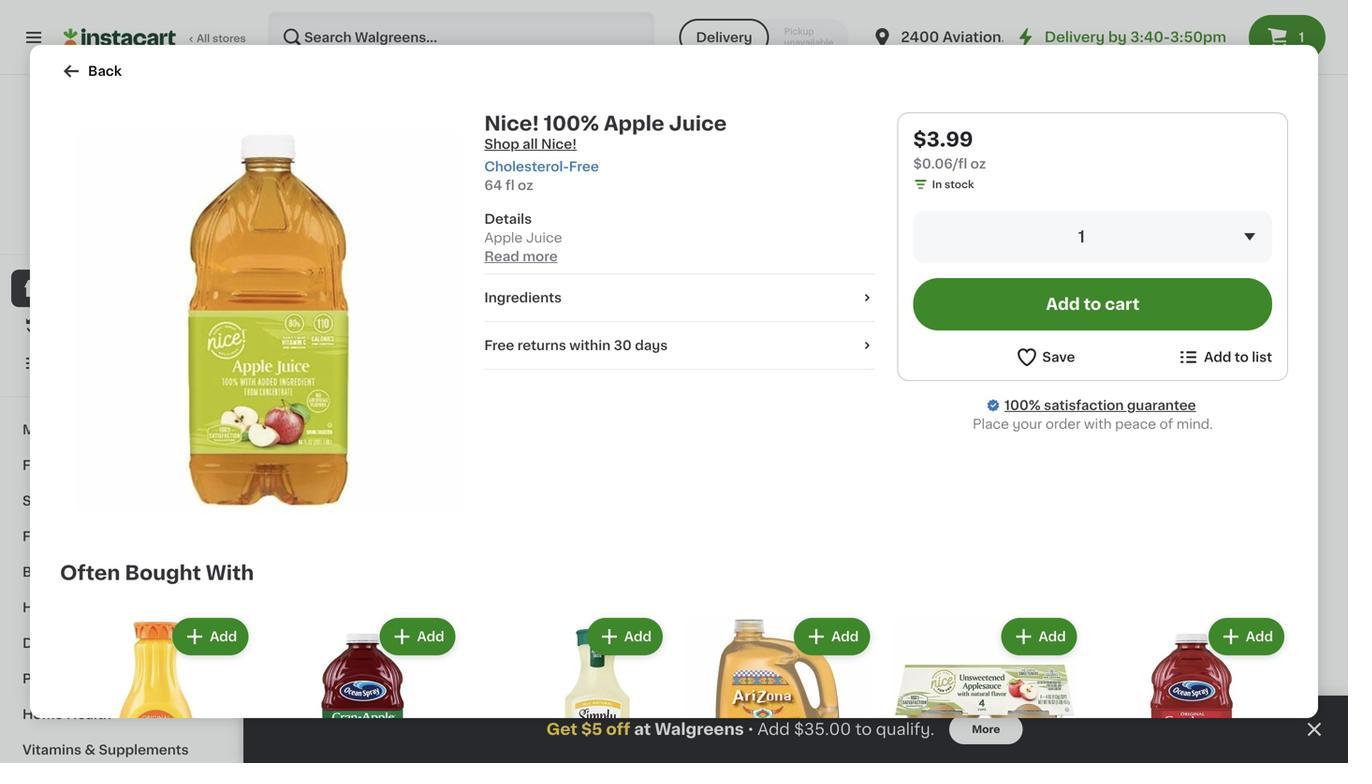 Task type: describe. For each thing, give the bounding box(es) containing it.
fruit inside item carousel region
[[281, 169, 330, 188]]

100% for nice! 100% apple juice shop all nice! cholesterol-free 64 fl oz
[[544, 114, 599, 133]]

butter
[[1265, 48, 1306, 61]]

within
[[570, 339, 611, 352]]

peace
[[1115, 418, 1157, 431]]

$ for nice! cranberry pineapple cocktail juice
[[981, 397, 988, 408]]

oz right 2.8
[[1171, 102, 1184, 113]]

2 inside tropicana 100% orange juice, original, no pulp 52 fl oz • 2 options
[[328, 458, 334, 468]]

flavored inside gushers fruit flavored snacks, strawberry splash and tropical
[[1069, 29, 1126, 42]]

64 inside nice! 100% apple juice 64 fl oz
[[455, 439, 469, 450]]

3 for simply
[[1162, 396, 1176, 416]]

natural
[[1152, 440, 1199, 453]]

100% inside button
[[48, 227, 76, 237]]

$0.06/fl
[[914, 157, 968, 170]]

all inside 'link'
[[197, 33, 210, 44]]

• inside "get $5 off at walgreens • add $35.00 to qualify."
[[748, 722, 754, 737]]

safety
[[95, 459, 140, 472]]

first aid & safety
[[22, 459, 140, 472]]

order
[[1046, 418, 1081, 431]]

juice inside nice! cranberry pineapple cocktail juice
[[978, 459, 1014, 472]]

days
[[635, 339, 668, 352]]

save button
[[1016, 346, 1075, 369]]

household link
[[11, 590, 228, 626]]

buy
[[52, 319, 79, 332]]

free returns within 30 days
[[484, 339, 668, 352]]

oz inside $3.99 $0.06/fl oz
[[971, 157, 986, 170]]

chester's fries corn & potato snacks, flamin' hot flavored
[[629, 29, 777, 80]]

hostess powdered donettes bag sugar mini donuts
[[455, 29, 600, 80]]

fries
[[696, 29, 728, 42]]

fruit juice
[[281, 169, 392, 188]]

oz inside nice! 100% apple juice shop all nice! cholesterol-free 64 fl oz
[[518, 179, 534, 192]]

nice! 100% apple juice 64 fl oz
[[455, 421, 610, 450]]

walgreens
[[655, 722, 744, 737]]

personal care link
[[11, 661, 228, 697]]

fl inside nice! 100% apple juice 64 fl oz
[[472, 439, 479, 450]]

pulp
[[404, 440, 433, 453]]

size for reese's
[[1185, 48, 1212, 61]]

100% for tropicana 100% orange juice, original, no pulp 52 fl oz • 2 options
[[349, 421, 384, 434]]

again
[[95, 319, 132, 332]]

off
[[606, 722, 631, 737]]

snacks & candy
[[22, 494, 133, 508]]

ingredients button
[[484, 288, 875, 307]]

1 field
[[914, 211, 1273, 263]]

79 for 4
[[482, 5, 495, 16]]

item carousel region containing fruit juice
[[281, 160, 1311, 531]]

$ for tropicana 100% orange juice, original, no pulp
[[285, 397, 292, 408]]

shop link
[[11, 270, 228, 307]]

oz inside tropicana 100% orange juice, original, no pulp 52 fl oz • 2 options
[[306, 458, 319, 468]]

colgate image
[[297, 562, 339, 604]]

$ 2 79
[[285, 4, 319, 24]]

2 for chester's
[[640, 4, 653, 24]]

delivery for delivery by 3:40-3:50pm
[[1045, 30, 1105, 44]]

to for list
[[1235, 351, 1249, 364]]

10.5 oz
[[455, 102, 491, 113]]

fl inside nice! 100% apple juice shop all nice! cholesterol-free 64 fl oz
[[506, 179, 515, 192]]

100% satisfaction guarantee link
[[1005, 396, 1196, 415]]

at
[[634, 722, 651, 737]]

79 for 3
[[1177, 397, 1191, 408]]

add inside treatment tracker modal dialog
[[758, 722, 790, 737]]

details
[[484, 213, 532, 226]]

stock inside item carousel region
[[344, 477, 374, 487]]

details apple juice read more
[[484, 213, 562, 263]]

10.5
[[455, 102, 477, 113]]

$ for simply lemonade, all natural non-gmo
[[1156, 397, 1162, 408]]

kind
[[804, 29, 838, 42]]

1 inside 1 field
[[1079, 229, 1085, 245]]

79 for 2
[[306, 5, 319, 16]]

it
[[82, 319, 91, 332]]

everyday store prices
[[56, 208, 172, 219]]

apple for nice! 100% apple juice shop all nice! cholesterol-free 64 fl oz
[[604, 114, 665, 133]]

dr
[[1005, 30, 1022, 44]]

size for haribo
[[322, 48, 349, 61]]

supplements
[[99, 744, 189, 757]]

$5
[[581, 722, 603, 737]]

splash
[[978, 67, 1022, 80]]

oz inside nice! 100% apple juice 64 fl oz
[[481, 439, 494, 450]]

many
[[300, 477, 329, 487]]

2400 aviation dr
[[901, 30, 1022, 44]]

cart
[[1105, 296, 1140, 312]]

99
[[1003, 397, 1018, 408]]

home
[[22, 708, 63, 721]]

snacks, inside gushers fruit flavored snacks, strawberry splash and tropical
[[978, 48, 1028, 61]]

options
[[337, 458, 377, 468]]

$ 5 09
[[285, 396, 321, 416]]

shop inside nice! 100% apple juice shop all nice! cholesterol-free 64 fl oz
[[484, 138, 520, 151]]

nice! for nice! 100% apple juice shop all nice! cholesterol-free 64 fl oz
[[484, 114, 539, 133]]

100% satisfaction guarantee inside button
[[48, 227, 198, 237]]

no
[[382, 440, 401, 453]]

1 vertical spatial 100% satisfaction guarantee
[[1005, 399, 1196, 412]]

3:40-
[[1131, 30, 1170, 44]]

to inside treatment tracker modal dialog
[[856, 722, 872, 737]]

1 button
[[1249, 15, 1326, 60]]

apple inside details apple juice read more
[[484, 231, 523, 244]]

fruit inside gushers fruit flavored snacks, strawberry splash and tropical
[[1036, 29, 1066, 42]]

2 for haribo
[[292, 4, 304, 24]]

juice inside nice! 100% apple juice shop all nice! cholesterol-free 64 fl oz
[[669, 114, 727, 133]]

almond
[[899, 29, 950, 42]]

first
[[22, 459, 53, 472]]

cholesterol-
[[484, 160, 569, 173]]

nice!
[[541, 138, 577, 151]]

aid
[[56, 459, 78, 472]]

simply
[[1152, 421, 1197, 434]]

personal
[[22, 672, 82, 686]]

with
[[1084, 418, 1112, 431]]

buy it again link
[[11, 307, 228, 345]]

list
[[1252, 351, 1273, 364]]

snacks
[[22, 494, 71, 508]]

cups
[[1152, 67, 1187, 80]]

& right food
[[60, 530, 71, 543]]

lists
[[52, 357, 85, 370]]

satisfaction inside button
[[79, 227, 142, 237]]

0 horizontal spatial candy
[[89, 494, 133, 508]]

donettes
[[455, 48, 529, 61]]

vitamins & supplements
[[22, 744, 189, 757]]

chester's
[[629, 29, 693, 42]]

nice! for nice! cranberry pineapple cocktail juice
[[978, 421, 1013, 434]]

30
[[614, 339, 632, 352]]

$2.99 element
[[1152, 2, 1311, 26]]

lists link
[[11, 345, 228, 382]]

walgreens logo image
[[78, 97, 161, 180]]

$ for chester's fries corn & potato snacks, flamin' hot flavored
[[633, 5, 640, 16]]

& right aid
[[81, 459, 92, 472]]

apple for nice! 100% apple juice 64 fl oz
[[532, 421, 570, 434]]

prices
[[138, 208, 172, 219]]

1 horizontal spatial satisfaction
[[1044, 399, 1124, 412]]

more button
[[950, 715, 1023, 745]]

reese's milk chocolate king size peanut butter cups candy
[[1152, 29, 1306, 80]]

more
[[523, 250, 558, 263]]



Task type: locate. For each thing, give the bounding box(es) containing it.
hostess
[[455, 29, 510, 42]]

100% down everyday on the top of page
[[48, 227, 76, 237]]

100%
[[544, 114, 599, 133], [48, 227, 76, 237], [1005, 399, 1041, 412], [349, 421, 384, 434], [493, 421, 529, 434]]

0 horizontal spatial size
[[322, 48, 349, 61]]

buy it again
[[52, 319, 132, 332]]

& down health
[[85, 744, 96, 757]]

2 vertical spatial apple
[[532, 421, 570, 434]]

apple up "read"
[[484, 231, 523, 244]]

$ inside $ 3 79
[[1156, 397, 1162, 408]]

100% up original,
[[349, 421, 384, 434]]

of
[[1160, 418, 1174, 431]]

1 vertical spatial •
[[748, 722, 754, 737]]

apple down hot
[[604, 114, 665, 133]]

& right snacks at left bottom
[[75, 494, 86, 508]]

79 right 4
[[482, 5, 495, 16]]

0 vertical spatial candy
[[1190, 67, 1233, 80]]

0 vertical spatial all
[[197, 33, 210, 44]]

3 left 99
[[988, 396, 1001, 416]]

2 horizontal spatial to
[[1235, 351, 1249, 364]]

free left returns at the top of page
[[484, 339, 514, 352]]

1 vertical spatial to
[[1235, 351, 1249, 364]]

free
[[569, 160, 599, 173], [484, 339, 514, 352]]

1 vertical spatial item carousel region
[[766, 619, 1349, 763]]

size down gummi
[[322, 48, 349, 61]]

oz right 4.8
[[998, 102, 1010, 113]]

79 inside $ 3 79
[[1177, 397, 1191, 408]]

non-
[[1203, 440, 1236, 453]]

gushers fruit flavored snacks, strawberry splash and tropical
[[978, 29, 1126, 80]]

2 horizontal spatial 2
[[640, 4, 653, 24]]

0 vertical spatial stock
[[945, 179, 974, 190]]

79
[[306, 5, 319, 16], [482, 5, 495, 16], [1177, 397, 1191, 408]]

$ 4 79
[[459, 4, 495, 24]]

drinks link
[[11, 626, 228, 661]]

1 horizontal spatial size
[[1185, 48, 1212, 61]]

0 horizontal spatial 2
[[292, 4, 304, 24]]

1 horizontal spatial 64
[[484, 179, 502, 192]]

79 inside $ 2 79
[[306, 5, 319, 16]]

bag
[[533, 48, 559, 61]]

1 vertical spatial fruit
[[281, 169, 330, 188]]

1 vertical spatial flavored
[[657, 67, 713, 80]]

candy,
[[390, 29, 436, 42]]

0 vertical spatial guarantee
[[144, 227, 198, 237]]

0 vertical spatial 1
[[1299, 31, 1305, 44]]

all
[[523, 138, 538, 151]]

0 horizontal spatial 1
[[1079, 229, 1085, 245]]

1 vertical spatial apple
[[484, 231, 523, 244]]

drinks
[[22, 637, 66, 650]]

0 horizontal spatial apple
[[484, 231, 523, 244]]

king
[[1152, 48, 1181, 61]]

1 up butter
[[1299, 31, 1305, 44]]

1 vertical spatial stock
[[344, 477, 374, 487]]

food
[[22, 530, 57, 543]]

in stock
[[932, 179, 974, 190]]

1 horizontal spatial shop
[[484, 138, 520, 151]]

2 horizontal spatial apple
[[604, 114, 665, 133]]

service type group
[[679, 19, 849, 56]]

juice,
[[281, 440, 320, 453]]

2 horizontal spatial fl
[[506, 179, 515, 192]]

aviation
[[943, 30, 1002, 44]]

& inside 12 kind caramel almond & sea salt
[[804, 48, 814, 61]]

qualify.
[[876, 722, 935, 737]]

0 horizontal spatial satisfaction
[[79, 227, 142, 237]]

0 vertical spatial shop
[[484, 138, 520, 151]]

0 horizontal spatial delivery
[[696, 31, 753, 44]]

simply lemonade, all natural non-gmo
[[1152, 421, 1293, 453]]

details button
[[484, 210, 875, 229]]

fl right 52
[[297, 458, 304, 468]]

fruit
[[1036, 29, 1066, 42], [281, 169, 330, 188]]

0 vertical spatial item carousel region
[[281, 160, 1311, 531]]

0 horizontal spatial free
[[484, 339, 514, 352]]

nice! down $ 3 99
[[978, 421, 1013, 434]]

0 vertical spatial •
[[321, 458, 325, 468]]

4
[[466, 4, 480, 24]]

1 horizontal spatial flavored
[[1069, 29, 1126, 42]]

candy inside reese's milk chocolate king size peanut butter cups candy
[[1190, 67, 1233, 80]]

snacks, down the gushers
[[978, 48, 1028, 61]]

1 vertical spatial 64
[[455, 439, 469, 450]]

1 horizontal spatial apple
[[532, 421, 570, 434]]

$ inside $ 5 09
[[285, 397, 292, 408]]

salt
[[845, 48, 871, 61]]

oz up in stock
[[971, 157, 986, 170]]

delivery up flamin' at the right
[[696, 31, 753, 44]]

oz right 10.5
[[479, 102, 491, 113]]

$ for haribo gummi candy, share size
[[285, 5, 292, 16]]

3 up of
[[1162, 396, 1176, 416]]

vitamins & supplements link
[[11, 732, 228, 763]]

0 horizontal spatial shop
[[52, 282, 87, 295]]

to left list
[[1235, 351, 1249, 364]]

1 horizontal spatial free
[[569, 160, 599, 173]]

2 3 from the left
[[1162, 396, 1176, 416]]

79 up mind. in the bottom right of the page
[[1177, 397, 1191, 408]]

nice! inside nice! 100% apple juice 64 fl oz
[[455, 421, 490, 434]]

$ up place
[[981, 397, 988, 408]]

$ inside $ 3 99
[[981, 397, 988, 408]]

1 vertical spatial candy
[[89, 494, 133, 508]]

100% inside nice! 100% apple juice shop all nice! cholesterol-free 64 fl oz
[[544, 114, 599, 133]]

stock right "in"
[[945, 179, 974, 190]]

0 horizontal spatial stock
[[344, 477, 374, 487]]

• right walgreens
[[748, 722, 754, 737]]

1 horizontal spatial to
[[1084, 296, 1102, 312]]

100% satisfaction guarantee down the store
[[48, 227, 198, 237]]

100% for nice! 100% apple juice 64 fl oz
[[493, 421, 529, 434]]

shop left all
[[484, 138, 520, 151]]

$3.99 $0.06/fl oz
[[914, 130, 986, 170]]

nice! up all
[[484, 114, 539, 133]]

1 horizontal spatial 2
[[328, 458, 334, 468]]

place your order with peace of mind.
[[973, 418, 1213, 431]]

0 vertical spatial 64
[[484, 179, 502, 192]]

candy down safety
[[89, 494, 133, 508]]

size
[[322, 48, 349, 61], [1185, 48, 1212, 61]]

2 snacks, from the left
[[978, 48, 1028, 61]]

0 vertical spatial 100% satisfaction guarantee
[[48, 227, 198, 237]]

medicine
[[22, 423, 85, 436]]

tropicana 100% orange juice, original, no pulp 52 fl oz • 2 options
[[281, 421, 436, 468]]

nice! 100% apple juice image
[[75, 127, 462, 514]]

$ inside $ 4 79
[[459, 5, 466, 16]]

1 snacks, from the left
[[676, 48, 727, 61]]

size down '3:50pm'
[[1185, 48, 1212, 61]]

snacks, inside chester's fries corn & potato snacks, flamin' hot flavored
[[676, 48, 727, 61]]

2 size from the left
[[1185, 48, 1212, 61]]

0 vertical spatial to
[[1084, 296, 1102, 312]]

size inside haribo gummi candy, share size
[[322, 48, 349, 61]]

2.8
[[1152, 102, 1169, 113]]

tropicana
[[281, 421, 345, 434]]

bought
[[125, 563, 201, 583]]

free inside nice! 100% apple juice shop all nice! cholesterol-free 64 fl oz
[[569, 160, 599, 173]]

milk
[[1207, 29, 1234, 42]]

all left stores
[[197, 33, 210, 44]]

product group
[[455, 227, 614, 452], [804, 227, 963, 524], [978, 227, 1137, 490], [1152, 227, 1311, 511], [60, 614, 252, 763], [267, 614, 459, 763], [474, 614, 667, 763], [682, 614, 874, 763], [889, 614, 1081, 763], [1096, 614, 1289, 763], [782, 619, 929, 763], [936, 619, 1084, 763], [1091, 619, 1238, 763]]

all inside simply lemonade, all natural non-gmo
[[1277, 421, 1293, 434]]

shop inside shop link
[[52, 282, 87, 295]]

fl down cholesterol-
[[506, 179, 515, 192]]

$ up of
[[1156, 397, 1162, 408]]

fl
[[506, 179, 515, 192], [472, 439, 479, 450], [297, 458, 304, 468]]

in
[[932, 179, 942, 190]]

often bought with
[[60, 563, 254, 583]]

1 vertical spatial all
[[1277, 421, 1293, 434]]

peanut
[[1215, 48, 1262, 61]]

add to cart button
[[914, 278, 1273, 331]]

79 inside $ 4 79
[[482, 5, 495, 16]]

2 left 49
[[640, 4, 653, 24]]

to right $35.00
[[856, 722, 872, 737]]

3
[[988, 396, 1001, 416], [1162, 396, 1176, 416]]

satisfaction up place your order with peace of mind.
[[1044, 399, 1124, 412]]

79 up haribo
[[306, 5, 319, 16]]

personal care
[[22, 672, 117, 686]]

1 size from the left
[[322, 48, 349, 61]]

product group containing nice! 100% apple juice
[[455, 227, 614, 452]]

fl right pulp
[[472, 439, 479, 450]]

$ up haribo
[[285, 5, 292, 16]]

juice
[[669, 114, 727, 133], [334, 169, 392, 188], [526, 231, 562, 244], [574, 421, 610, 434], [978, 459, 1014, 472]]

1 vertical spatial shop
[[52, 282, 87, 295]]

2 up many in stock
[[328, 458, 334, 468]]

1 inside 1 button
[[1299, 31, 1305, 44]]

snacks, down fries
[[676, 48, 727, 61]]

delivery for delivery
[[696, 31, 753, 44]]

0 vertical spatial satisfaction
[[79, 227, 142, 237]]

$ 3 79
[[1156, 396, 1191, 416]]

nice! for nice! 100% apple juice 64 fl oz
[[455, 421, 490, 434]]

0 horizontal spatial snacks,
[[676, 48, 727, 61]]

64 inside nice! 100% apple juice shop all nice! cholesterol-free 64 fl oz
[[484, 179, 502, 192]]

$ left 49
[[633, 5, 640, 16]]

3 for nice!
[[988, 396, 1001, 416]]

hot
[[629, 67, 654, 80]]

to for cart
[[1084, 296, 1102, 312]]

& left sea
[[804, 48, 814, 61]]

delivery inside button
[[696, 31, 753, 44]]

5
[[292, 396, 305, 416]]

$ for hostess powdered donettes bag sugar mini donuts
[[459, 5, 466, 16]]

• inside tropicana 100% orange juice, original, no pulp 52 fl oz • 2 options
[[321, 458, 325, 468]]

0 horizontal spatial fl
[[297, 458, 304, 468]]

everyday
[[56, 208, 106, 219]]

64 up details
[[484, 179, 502, 192]]

100% inside tropicana 100% orange juice, original, no pulp 52 fl oz • 2 options
[[349, 421, 384, 434]]

1 horizontal spatial 1
[[1299, 31, 1305, 44]]

candy down peanut
[[1190, 67, 1233, 80]]

guarantee inside button
[[144, 227, 198, 237]]

food & pantry link
[[11, 519, 228, 554]]

$ up "hostess"
[[459, 5, 466, 16]]

original,
[[324, 440, 378, 453]]

0 vertical spatial fruit
[[1036, 29, 1066, 42]]

$ inside $ 2 79
[[285, 5, 292, 16]]

all stores
[[197, 33, 246, 44]]

49
[[654, 5, 669, 16]]

treatment tracker modal dialog
[[243, 696, 1349, 763]]

apple down returns at the top of page
[[532, 421, 570, 434]]

0 horizontal spatial 64
[[455, 439, 469, 450]]

100% down returns at the top of page
[[493, 421, 529, 434]]

many in stock
[[300, 477, 374, 487]]

1 up 'add to cart'
[[1079, 229, 1085, 245]]

all right lemonade,
[[1277, 421, 1293, 434]]

oz
[[479, 102, 491, 113], [998, 102, 1010, 113], [1171, 102, 1184, 113], [971, 157, 986, 170], [518, 179, 534, 192], [481, 439, 494, 450], [306, 458, 319, 468]]

2400
[[901, 30, 940, 44]]

strawberry
[[1032, 48, 1104, 61]]

health
[[66, 708, 111, 721]]

1 horizontal spatial 79
[[482, 5, 495, 16]]

apple inside nice! 100% apple juice shop all nice! cholesterol-free 64 fl oz
[[604, 114, 665, 133]]

guarantee down prices
[[144, 227, 198, 237]]

1 horizontal spatial •
[[748, 722, 754, 737]]

0 horizontal spatial 100% satisfaction guarantee
[[48, 227, 198, 237]]

1 vertical spatial fl
[[472, 439, 479, 450]]

everyday store prices link
[[56, 206, 183, 221]]

cranberry
[[1016, 421, 1082, 434]]

1 horizontal spatial 3
[[1162, 396, 1176, 416]]

1 vertical spatial free
[[484, 339, 514, 352]]

0 horizontal spatial 3
[[988, 396, 1001, 416]]

nice! cranberry pineapple cocktail juice
[[978, 421, 1101, 472]]

$ left 09
[[285, 397, 292, 408]]

0 horizontal spatial 79
[[306, 5, 319, 16]]

0 horizontal spatial fruit
[[281, 169, 330, 188]]

1 horizontal spatial candy
[[1190, 67, 1233, 80]]

100% up your in the bottom of the page
[[1005, 399, 1041, 412]]

satisfaction down everyday store prices
[[79, 227, 142, 237]]

juice inside details apple juice read more
[[526, 231, 562, 244]]

0 vertical spatial flavored
[[1069, 29, 1126, 42]]

0 vertical spatial apple
[[604, 114, 665, 133]]

$4.99 element
[[978, 2, 1137, 26]]

0 horizontal spatial to
[[856, 722, 872, 737]]

0 horizontal spatial all
[[197, 33, 210, 44]]

reese's
[[1152, 29, 1204, 42]]

1 vertical spatial guarantee
[[1127, 399, 1196, 412]]

snacks & candy link
[[11, 483, 228, 519]]

2 up haribo
[[292, 4, 304, 24]]

guarantee up of
[[1127, 399, 1196, 412]]

flamin'
[[730, 48, 777, 61]]

$ inside the $ 2 49
[[633, 5, 640, 16]]

oz down cholesterol-
[[518, 179, 534, 192]]

to left "cart"
[[1084, 296, 1102, 312]]

delivery up strawberry
[[1045, 30, 1105, 44]]

1 horizontal spatial stock
[[945, 179, 974, 190]]

powdered
[[513, 29, 580, 42]]

free down "nice!"
[[569, 160, 599, 173]]

food & pantry
[[22, 530, 119, 543]]

add to list
[[1204, 351, 1273, 364]]

all stores link
[[64, 11, 247, 64]]

& inside chester's fries corn & potato snacks, flamin' hot flavored
[[767, 29, 777, 42]]

oz up many
[[306, 458, 319, 468]]

lemonade,
[[1200, 421, 1274, 434]]

gushers
[[978, 29, 1033, 42]]

flavored inside chester's fries corn & potato snacks, flamin' hot flavored
[[657, 67, 713, 80]]

100% satisfaction guarantee up with
[[1005, 399, 1196, 412]]

1 vertical spatial 1
[[1079, 229, 1085, 245]]

0 vertical spatial fl
[[506, 179, 515, 192]]

fl inside tropicana 100% orange juice, original, no pulp 52 fl oz • 2 options
[[297, 458, 304, 468]]

item carousel region
[[281, 160, 1311, 531], [766, 619, 1349, 763]]

1 horizontal spatial snacks,
[[978, 48, 1028, 61]]

•
[[321, 458, 325, 468], [748, 722, 754, 737]]

1 horizontal spatial fruit
[[1036, 29, 1066, 42]]

nice! right orange
[[455, 421, 490, 434]]

None search field
[[268, 11, 655, 64]]

1 3 from the left
[[988, 396, 1001, 416]]

$ up nice! 100% apple juice 64 fl oz
[[459, 397, 466, 408]]

juice inside nice! 100% apple juice 64 fl oz
[[574, 421, 610, 434]]

& right corn
[[767, 29, 777, 42]]

flavored down potato
[[657, 67, 713, 80]]

1 horizontal spatial guarantee
[[1127, 399, 1196, 412]]

flavored up strawberry
[[1069, 29, 1126, 42]]

beauty
[[22, 566, 71, 579]]

first aid & safety link
[[11, 448, 228, 483]]

100% inside nice! 100% apple juice 64 fl oz
[[493, 421, 529, 434]]

0 horizontal spatial •
[[321, 458, 325, 468]]

get $5 off at walgreens • add $35.00 to qualify.
[[547, 722, 935, 737]]

oz right pulp
[[481, 439, 494, 450]]

1 horizontal spatial delivery
[[1045, 30, 1105, 44]]

all
[[197, 33, 210, 44], [1277, 421, 1293, 434]]

instacart logo image
[[64, 26, 176, 49]]

0 horizontal spatial flavored
[[657, 67, 713, 80]]

with
[[206, 563, 254, 583]]

• up many
[[321, 458, 325, 468]]

mind.
[[1177, 418, 1213, 431]]

item carousel region containing add
[[766, 619, 1349, 763]]

1 vertical spatial satisfaction
[[1044, 399, 1124, 412]]

0 vertical spatial free
[[569, 160, 599, 173]]

1 horizontal spatial all
[[1277, 421, 1293, 434]]

beauty link
[[11, 554, 228, 590]]

1 horizontal spatial 100% satisfaction guarantee
[[1005, 399, 1196, 412]]

1 horizontal spatial fl
[[472, 439, 479, 450]]

64 right pulp
[[455, 439, 469, 450]]

2 horizontal spatial 79
[[1177, 397, 1191, 408]]

apple inside nice! 100% apple juice 64 fl oz
[[532, 421, 570, 434]]

100% up "nice!"
[[544, 114, 599, 133]]

2 vertical spatial fl
[[297, 458, 304, 468]]

nice! inside nice! 100% apple juice shop all nice! cholesterol-free 64 fl oz
[[484, 114, 539, 133]]

100% satisfaction guarantee
[[48, 227, 198, 237], [1005, 399, 1196, 412]]

shop
[[484, 138, 520, 151], [52, 282, 87, 295]]

size inside reese's milk chocolate king size peanut butter cups candy
[[1185, 48, 1212, 61]]

shop up buy
[[52, 282, 87, 295]]

nice! inside nice! cranberry pineapple cocktail juice
[[978, 421, 1013, 434]]

stock down options in the bottom left of the page
[[344, 477, 374, 487]]

0 horizontal spatial guarantee
[[144, 227, 198, 237]]

2 vertical spatial to
[[856, 722, 872, 737]]

4.8
[[978, 102, 995, 113]]

$
[[285, 5, 292, 16], [459, 5, 466, 16], [633, 5, 640, 16], [285, 397, 292, 408], [459, 397, 466, 408], [981, 397, 988, 408], [1156, 397, 1162, 408]]



Task type: vqa. For each thing, say whether or not it's contained in the screenshot.
3 corresponding to Simply
yes



